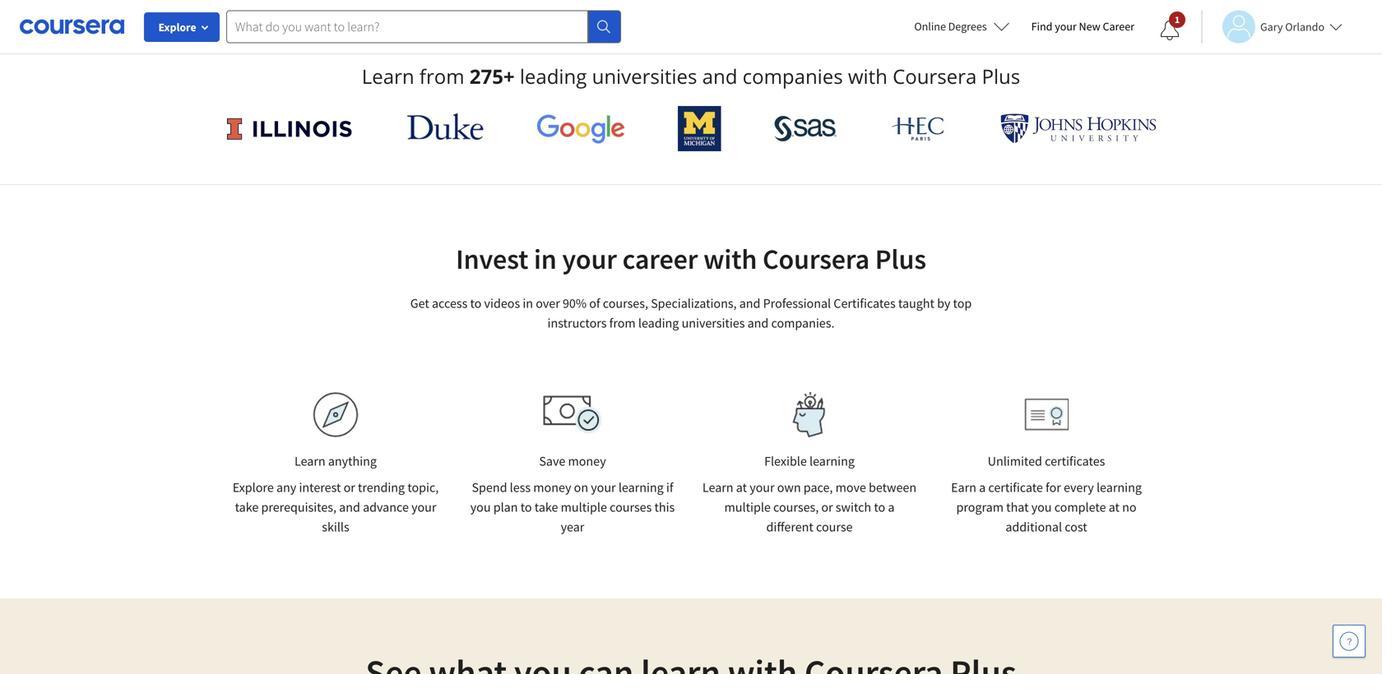 Task type: locate. For each thing, give the bounding box(es) containing it.
or down anything
[[344, 480, 355, 496]]

learn
[[362, 63, 414, 90], [295, 454, 326, 470], [703, 480, 734, 496]]

leading inside get access to videos in over 90% of courses, specializations, and professional certificates taught by top instructors from leading universities and companies.
[[639, 315, 679, 332]]

to right plan at the bottom of the page
[[521, 500, 532, 516]]

1 horizontal spatial learn
[[362, 63, 414, 90]]

prerequisites,
[[261, 500, 337, 516]]

flexible
[[765, 454, 807, 470]]

0 horizontal spatial courses,
[[603, 295, 649, 312]]

2 you from the left
[[1032, 500, 1052, 516]]

1 horizontal spatial multiple
[[725, 500, 771, 516]]

online
[[915, 19, 946, 34]]

at left own
[[736, 480, 747, 496]]

no
[[1123, 500, 1137, 516]]

instructors
[[548, 315, 607, 332]]

over
[[536, 295, 560, 312]]

topic,
[[408, 480, 439, 496]]

coursera image
[[20, 13, 124, 40]]

in inside get access to videos in over 90% of courses, specializations, and professional certificates taught by top instructors from leading universities and companies.
[[523, 295, 533, 312]]

multiple inside spend less money on your learning if you plan to take multiple courses this year
[[561, 500, 607, 516]]

money down save
[[534, 480, 572, 496]]

1 vertical spatial plus
[[876, 242, 927, 277]]

0 horizontal spatial learn
[[295, 454, 326, 470]]

2 multiple from the left
[[725, 500, 771, 516]]

year
[[561, 519, 585, 536]]

1 horizontal spatial leading
[[639, 315, 679, 332]]

learning for earn a certificate for every learning program that you complete at no additional cost
[[1097, 480, 1142, 496]]

1 horizontal spatial you
[[1032, 500, 1052, 516]]

you up additional
[[1032, 500, 1052, 516]]

1
[[1175, 13, 1180, 26]]

0 horizontal spatial explore
[[158, 20, 196, 35]]

1 horizontal spatial coursera
[[893, 63, 977, 90]]

0 vertical spatial from
[[420, 63, 465, 90]]

universities up university of michigan image
[[592, 63, 697, 90]]

1 horizontal spatial at
[[1109, 500, 1120, 516]]

1 multiple from the left
[[561, 500, 607, 516]]

0 vertical spatial or
[[344, 480, 355, 496]]

and left professional
[[740, 295, 761, 312]]

explore for explore
[[158, 20, 196, 35]]

courses, right of
[[603, 295, 649, 312]]

or up course in the bottom right of the page
[[822, 500, 833, 516]]

from right instructors
[[610, 315, 636, 332]]

google image
[[537, 114, 626, 144]]

courses, inside learn at your own pace, move between multiple courses, or switch to a different course
[[774, 500, 819, 516]]

coursera
[[893, 63, 977, 90], [763, 242, 870, 277]]

learn up interest
[[295, 454, 326, 470]]

your right "on"
[[591, 480, 616, 496]]

from
[[420, 63, 465, 90], [610, 315, 636, 332]]

universities down specializations,
[[682, 315, 745, 332]]

take left prerequisites,
[[235, 500, 259, 516]]

1 vertical spatial in
[[523, 295, 533, 312]]

invest
[[456, 242, 529, 277]]

leading up google image on the top left of page
[[520, 63, 587, 90]]

0 vertical spatial plus
[[982, 63, 1021, 90]]

courses
[[610, 500, 652, 516]]

275+
[[470, 63, 515, 90]]

certificates
[[834, 295, 896, 312]]

a
[[980, 480, 986, 496], [888, 500, 895, 516]]

if
[[667, 480, 674, 496]]

0 vertical spatial in
[[534, 242, 557, 277]]

courses, inside get access to videos in over 90% of courses, specializations, and professional certificates taught by top instructors from leading universities and companies.
[[603, 295, 649, 312]]

1 horizontal spatial plus
[[982, 63, 1021, 90]]

sas image
[[774, 116, 837, 142]]

explore inside explore dropdown button
[[158, 20, 196, 35]]

1 vertical spatial from
[[610, 315, 636, 332]]

learning
[[810, 454, 855, 470], [619, 480, 664, 496], [1097, 480, 1142, 496]]

1 horizontal spatial courses,
[[774, 500, 819, 516]]

What do you want to learn? text field
[[226, 10, 588, 43]]

university of michigan image
[[678, 106, 722, 151]]

with up specializations,
[[704, 242, 757, 277]]

coursera up professional
[[763, 242, 870, 277]]

1 vertical spatial universities
[[682, 315, 745, 332]]

0 horizontal spatial or
[[344, 480, 355, 496]]

1 horizontal spatial to
[[521, 500, 532, 516]]

0 horizontal spatial learning
[[619, 480, 664, 496]]

1 vertical spatial coursera
[[763, 242, 870, 277]]

in up over
[[534, 242, 557, 277]]

money up "on"
[[568, 454, 606, 470]]

1 vertical spatial a
[[888, 500, 895, 516]]

certificate
[[989, 480, 1044, 496]]

2 vertical spatial learn
[[703, 480, 734, 496]]

take right plan at the bottom of the page
[[535, 500, 558, 516]]

spend less money on your learning if you plan to take multiple courses this year
[[471, 480, 675, 536]]

1 vertical spatial at
[[1109, 500, 1120, 516]]

1 horizontal spatial or
[[822, 500, 833, 516]]

to inside learn at your own pace, move between multiple courses, or switch to a different course
[[874, 500, 886, 516]]

courses,
[[603, 295, 649, 312], [774, 500, 819, 516]]

your
[[1055, 19, 1077, 34], [562, 242, 617, 277], [591, 480, 616, 496], [750, 480, 775, 496], [412, 500, 437, 516]]

to
[[470, 295, 482, 312], [521, 500, 532, 516], [874, 500, 886, 516]]

multiple
[[561, 500, 607, 516], [725, 500, 771, 516]]

0 vertical spatial courses,
[[603, 295, 649, 312]]

orlando
[[1286, 19, 1325, 34]]

own
[[778, 480, 801, 496]]

at left no
[[1109, 500, 1120, 516]]

None search field
[[226, 10, 621, 43]]

to inside get access to videos in over 90% of courses, specializations, and professional certificates taught by top instructors from leading universities and companies.
[[470, 295, 482, 312]]

from left 275+
[[420, 63, 465, 90]]

universities inside get access to videos in over 90% of courses, specializations, and professional certificates taught by top instructors from leading universities and companies.
[[682, 315, 745, 332]]

2 take from the left
[[535, 500, 558, 516]]

2 horizontal spatial to
[[874, 500, 886, 516]]

or
[[344, 480, 355, 496], [822, 500, 833, 516]]

taught
[[899, 295, 935, 312]]

0 horizontal spatial plus
[[876, 242, 927, 277]]

help center image
[[1340, 632, 1360, 652]]

a down between
[[888, 500, 895, 516]]

complete
[[1055, 500, 1107, 516]]

with right companies
[[848, 63, 888, 90]]

0 horizontal spatial from
[[420, 63, 465, 90]]

learning inside spend less money on your learning if you plan to take multiple courses this year
[[619, 480, 664, 496]]

in
[[534, 242, 557, 277], [523, 295, 533, 312]]

1 vertical spatial money
[[534, 480, 572, 496]]

a right earn in the right of the page
[[980, 480, 986, 496]]

with
[[848, 63, 888, 90], [704, 242, 757, 277]]

show notifications image
[[1161, 21, 1180, 40]]

find
[[1032, 19, 1053, 34]]

plus up "taught"
[[876, 242, 927, 277]]

0 horizontal spatial take
[[235, 500, 259, 516]]

1 horizontal spatial learning
[[810, 454, 855, 470]]

by
[[938, 295, 951, 312]]

learning up courses
[[619, 480, 664, 496]]

take
[[235, 500, 259, 516], [535, 500, 558, 516]]

0 vertical spatial explore
[[158, 20, 196, 35]]

0 horizontal spatial at
[[736, 480, 747, 496]]

learning inside 'earn a certificate for every learning program that you complete at no additional cost'
[[1097, 480, 1142, 496]]

courses, up different
[[774, 500, 819, 516]]

trending
[[358, 480, 405, 496]]

2 horizontal spatial learning
[[1097, 480, 1142, 496]]

learn anything image
[[313, 393, 358, 438]]

learn for learn anything
[[295, 454, 326, 470]]

and
[[703, 63, 738, 90], [740, 295, 761, 312], [748, 315, 769, 332], [339, 500, 360, 516]]

to down between
[[874, 500, 886, 516]]

0 horizontal spatial a
[[888, 500, 895, 516]]

0 horizontal spatial you
[[471, 500, 491, 516]]

between
[[869, 480, 917, 496]]

at
[[736, 480, 747, 496], [1109, 500, 1120, 516]]

unlimited certificates image
[[1025, 399, 1069, 432]]

your inside learn at your own pace, move between multiple courses, or switch to a different course
[[750, 480, 775, 496]]

for
[[1046, 480, 1062, 496]]

save money image
[[543, 396, 602, 435]]

every
[[1064, 480, 1095, 496]]

in left over
[[523, 295, 533, 312]]

2 horizontal spatial learn
[[703, 480, 734, 496]]

to right access
[[470, 295, 482, 312]]

learn from 275+ leading universities and companies with coursera plus
[[362, 63, 1021, 90]]

1 vertical spatial courses,
[[774, 500, 819, 516]]

1 you from the left
[[471, 500, 491, 516]]

1 horizontal spatial a
[[980, 480, 986, 496]]

money inside spend less money on your learning if you plan to take multiple courses this year
[[534, 480, 572, 496]]

1 vertical spatial or
[[822, 500, 833, 516]]

your down topic,
[[412, 500, 437, 516]]

that
[[1007, 500, 1029, 516]]

and inside 'explore any interest or trending topic, take prerequisites, and advance your skills'
[[339, 500, 360, 516]]

0 vertical spatial a
[[980, 480, 986, 496]]

0 vertical spatial learn
[[362, 63, 414, 90]]

1 vertical spatial explore
[[233, 480, 274, 496]]

your inside 'explore any interest or trending topic, take prerequisites, and advance your skills'
[[412, 500, 437, 516]]

learn inside learn at your own pace, move between multiple courses, or switch to a different course
[[703, 480, 734, 496]]

1 take from the left
[[235, 500, 259, 516]]

universities
[[592, 63, 697, 90], [682, 315, 745, 332]]

0 horizontal spatial multiple
[[561, 500, 607, 516]]

learn down what do you want to learn? text field
[[362, 63, 414, 90]]

learn for learn from 275+ leading universities and companies with coursera plus
[[362, 63, 414, 90]]

money
[[568, 454, 606, 470], [534, 480, 572, 496]]

you
[[471, 500, 491, 516], [1032, 500, 1052, 516]]

multiple up different
[[725, 500, 771, 516]]

0 vertical spatial at
[[736, 480, 747, 496]]

1 vertical spatial learn
[[295, 454, 326, 470]]

plus
[[982, 63, 1021, 90], [876, 242, 927, 277]]

invest in your career with coursera plus
[[456, 242, 927, 277]]

university of illinois at urbana-champaign image
[[226, 116, 354, 142]]

1 horizontal spatial take
[[535, 500, 558, 516]]

learn for learn at your own pace, move between multiple courses, or switch to a different course
[[703, 480, 734, 496]]

0 vertical spatial universities
[[592, 63, 697, 90]]

1 horizontal spatial from
[[610, 315, 636, 332]]

your left own
[[750, 480, 775, 496]]

0 horizontal spatial to
[[470, 295, 482, 312]]

gary orlando button
[[1202, 10, 1343, 43]]

professional
[[763, 295, 831, 312]]

and up skills
[[339, 500, 360, 516]]

1 vertical spatial leading
[[639, 315, 679, 332]]

0 vertical spatial leading
[[520, 63, 587, 90]]

your right find
[[1055, 19, 1077, 34]]

career
[[623, 242, 698, 277]]

a inside 'earn a certificate for every learning program that you complete at no additional cost'
[[980, 480, 986, 496]]

leading
[[520, 63, 587, 90], [639, 315, 679, 332]]

move
[[836, 480, 867, 496]]

you down "spend"
[[471, 500, 491, 516]]

plus down degrees
[[982, 63, 1021, 90]]

flexible learning image
[[782, 393, 838, 438]]

multiple down "on"
[[561, 500, 607, 516]]

0 horizontal spatial with
[[704, 242, 757, 277]]

course
[[817, 519, 853, 536]]

explore inside 'explore any interest or trending topic, take prerequisites, and advance your skills'
[[233, 480, 274, 496]]

interest
[[299, 480, 341, 496]]

learning up no
[[1097, 480, 1142, 496]]

explore
[[158, 20, 196, 35], [233, 480, 274, 496]]

learn right if
[[703, 480, 734, 496]]

leading down specializations,
[[639, 315, 679, 332]]

1 horizontal spatial explore
[[233, 480, 274, 496]]

coursera down online
[[893, 63, 977, 90]]

0 vertical spatial with
[[848, 63, 888, 90]]

learning up pace,
[[810, 454, 855, 470]]

new
[[1080, 19, 1101, 34]]



Task type: describe. For each thing, give the bounding box(es) containing it.
1 button
[[1147, 11, 1193, 50]]

explore for explore any interest or trending topic, take prerequisites, and advance your skills
[[233, 480, 274, 496]]

advance
[[363, 500, 409, 516]]

access
[[432, 295, 468, 312]]

earn a certificate for every learning program that you complete at no additional cost
[[952, 480, 1142, 536]]

to inside spend less money on your learning if you plan to take multiple courses this year
[[521, 500, 532, 516]]

pace,
[[804, 480, 833, 496]]

top
[[954, 295, 972, 312]]

your inside spend less money on your learning if you plan to take multiple courses this year
[[591, 480, 616, 496]]

of
[[590, 295, 600, 312]]

take inside spend less money on your learning if you plan to take multiple courses this year
[[535, 500, 558, 516]]

anything
[[328, 454, 377, 470]]

companies
[[743, 63, 843, 90]]

1 vertical spatial with
[[704, 242, 757, 277]]

explore button
[[144, 12, 220, 42]]

different
[[767, 519, 814, 536]]

unlimited certificates
[[988, 454, 1106, 470]]

certificates
[[1045, 454, 1106, 470]]

spend
[[472, 480, 507, 496]]

skills
[[322, 519, 350, 536]]

johns hopkins university image
[[1001, 114, 1157, 144]]

0 vertical spatial money
[[568, 454, 606, 470]]

videos
[[484, 295, 520, 312]]

you inside 'earn a certificate for every learning program that you complete at no additional cost'
[[1032, 500, 1052, 516]]

less
[[510, 480, 531, 496]]

companies.
[[772, 315, 835, 332]]

switch
[[836, 500, 872, 516]]

get
[[410, 295, 429, 312]]

unlimited
[[988, 454, 1043, 470]]

online degrees button
[[902, 8, 1024, 44]]

any
[[277, 480, 297, 496]]

cost
[[1065, 519, 1088, 536]]

explore any interest or trending topic, take prerequisites, and advance your skills
[[233, 480, 439, 536]]

and down professional
[[748, 315, 769, 332]]

flexible learning
[[765, 454, 855, 470]]

career
[[1103, 19, 1135, 34]]

find your new career
[[1032, 19, 1135, 34]]

degrees
[[949, 19, 987, 34]]

save money
[[539, 454, 606, 470]]

on
[[574, 480, 589, 496]]

gary
[[1261, 19, 1284, 34]]

specializations,
[[651, 295, 737, 312]]

earn
[[952, 480, 977, 496]]

program
[[957, 500, 1004, 516]]

additional
[[1006, 519, 1063, 536]]

at inside 'earn a certificate for every learning program that you complete at no additional cost'
[[1109, 500, 1120, 516]]

courses, for of
[[603, 295, 649, 312]]

plan
[[494, 500, 518, 516]]

or inside learn at your own pace, move between multiple courses, or switch to a different course
[[822, 500, 833, 516]]

0 horizontal spatial coursera
[[763, 242, 870, 277]]

online degrees
[[915, 19, 987, 34]]

and up university of michigan image
[[703, 63, 738, 90]]

you inside spend less money on your learning if you plan to take multiple courses this year
[[471, 500, 491, 516]]

or inside 'explore any interest or trending topic, take prerequisites, and advance your skills'
[[344, 480, 355, 496]]

take inside 'explore any interest or trending topic, take prerequisites, and advance your skills'
[[235, 500, 259, 516]]

multiple inside learn at your own pace, move between multiple courses, or switch to a different course
[[725, 500, 771, 516]]

learn at your own pace, move between multiple courses, or switch to a different course
[[703, 480, 917, 536]]

save
[[539, 454, 566, 470]]

courses, for multiple
[[774, 500, 819, 516]]

a inside learn at your own pace, move between multiple courses, or switch to a different course
[[888, 500, 895, 516]]

duke university image
[[407, 114, 484, 140]]

0 horizontal spatial leading
[[520, 63, 587, 90]]

from inside get access to videos in over 90% of courses, specializations, and professional certificates taught by top instructors from leading universities and companies.
[[610, 315, 636, 332]]

gary orlando
[[1261, 19, 1325, 34]]

your up of
[[562, 242, 617, 277]]

0 vertical spatial coursera
[[893, 63, 977, 90]]

this
[[655, 500, 675, 516]]

find your new career link
[[1024, 16, 1143, 37]]

learning for spend less money on your learning if you plan to take multiple courses this year
[[619, 480, 664, 496]]

1 horizontal spatial with
[[848, 63, 888, 90]]

90%
[[563, 295, 587, 312]]

get access to videos in over 90% of courses, specializations, and professional certificates taught by top instructors from leading universities and companies.
[[410, 295, 972, 332]]

learn anything
[[295, 454, 377, 470]]

at inside learn at your own pace, move between multiple courses, or switch to a different course
[[736, 480, 747, 496]]

hec paris image
[[890, 112, 948, 146]]



Task type: vqa. For each thing, say whether or not it's contained in the screenshot.
or to the bottom
yes



